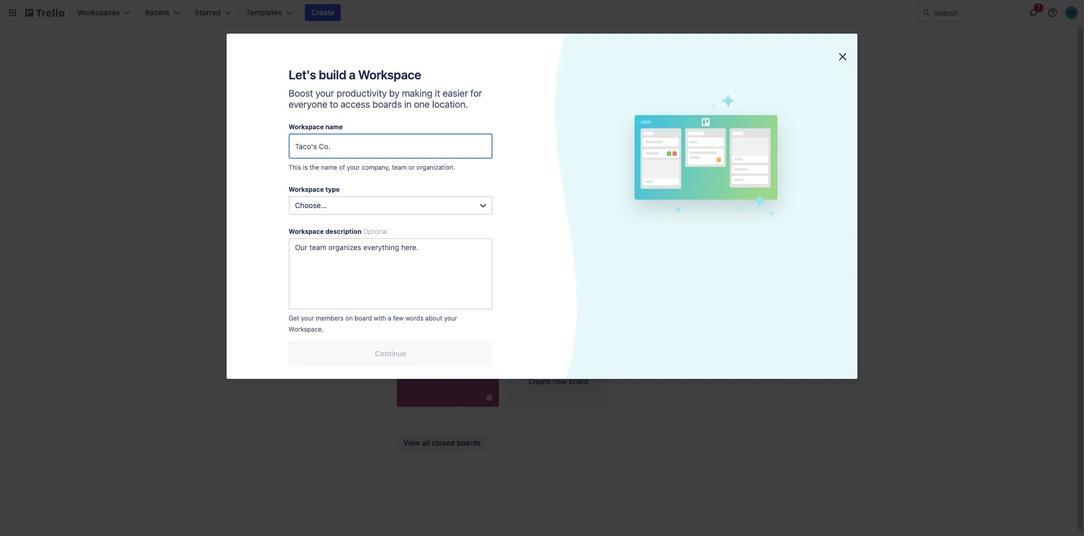 Task type: locate. For each thing, give the bounding box(es) containing it.
template up for
[[476, 78, 506, 87]]

jeremy miller (jeremymiller198) image
[[1066, 6, 1078, 19]]

jeremy down about
[[418, 333, 449, 342]]

0 vertical spatial boards link
[[246, 154, 380, 171]]

template project management
[[401, 112, 486, 133]]

choose…
[[295, 201, 327, 210]]

boards link up highlights link
[[246, 154, 380, 171]]

template for simple
[[626, 112, 652, 119]]

all inside try trello premium get unlimited boards, all the views, unlimited automation, and more.
[[329, 270, 337, 279]]

0 horizontal spatial create
[[311, 8, 335, 17]]

name left of
[[321, 164, 337, 172]]

0 vertical spatial boards
[[284, 158, 307, 167]]

jeremy miller's workspace
[[267, 138, 359, 147], [418, 333, 527, 342]]

template remote team hub
[[733, 112, 808, 133]]

a up for
[[470, 78, 474, 87]]

try trello premium get unlimited boards, all the views, unlimited automation, and more.
[[254, 257, 365, 300]]

get for get your members on board with a few words about your workspace.
[[289, 315, 299, 322]]

boards up highlights
[[284, 158, 307, 167]]

1 horizontal spatial get
[[289, 315, 299, 322]]

making
[[402, 88, 433, 99]]

your down build
[[316, 88, 334, 99]]

get right free on the left bottom
[[289, 315, 299, 322]]

with up easier
[[454, 78, 468, 87]]

0 horizontal spatial boards link
[[246, 154, 380, 171]]

jeremy miller's workspace up imagination
[[418, 333, 527, 342]]

the up automation,
[[339, 270, 350, 279]]

1 horizontal spatial jeremy miller's workspace
[[418, 333, 527, 342]]

views
[[284, 196, 304, 205]]

create for create new board
[[529, 377, 551, 386]]

a inside get your members on board with a few words about your workspace.
[[388, 315, 392, 322]]

views link
[[246, 192, 380, 209]]

1 horizontal spatial boards
[[567, 334, 592, 342]]

miller's down workspace name
[[294, 138, 320, 147]]

workspace down members
[[289, 228, 324, 236]]

1 vertical spatial with
[[374, 315, 386, 322]]

0 horizontal spatial or
[[409, 164, 415, 172]]

0 vertical spatial jeremy
[[267, 138, 292, 147]]

1 project from the left
[[401, 124, 431, 133]]

unlimited down boards, at the left bottom of the page
[[277, 281, 308, 290]]

from
[[508, 78, 524, 87]]

0 vertical spatial get
[[397, 78, 409, 87]]

template right full
[[449, 165, 479, 174]]

imagination
[[434, 361, 482, 371]]

template down one
[[405, 112, 431, 119]]

0 vertical spatial name
[[326, 123, 343, 131]]

1 vertical spatial boards
[[567, 334, 592, 342]]

0 horizontal spatial miller's
[[294, 138, 320, 147]]

template up 'remote'
[[737, 112, 763, 119]]

all right view
[[422, 438, 430, 447]]

project
[[401, 124, 431, 133], [653, 124, 682, 133]]

template right "kanban"
[[545, 124, 583, 133]]

template
[[476, 78, 506, 87], [449, 165, 479, 174]]

workspace up jeremy miller's workspace "link"
[[289, 123, 324, 131]]

2 project from the left
[[653, 124, 682, 133]]

boards right closed
[[457, 438, 481, 447]]

name
[[326, 123, 343, 131], [321, 164, 337, 172]]

continue button
[[289, 341, 493, 367]]

1 horizontal spatial trello
[[539, 78, 557, 87]]

or right community at the top right
[[599, 78, 606, 87]]

members link
[[246, 211, 380, 228]]

project left 'board'
[[653, 124, 682, 133]]

with
[[454, 78, 468, 87], [374, 315, 386, 322]]

all
[[329, 270, 337, 279], [422, 438, 430, 447]]

board inside get your members on board with a few words about your workspace.
[[355, 315, 372, 322]]

2 vertical spatial get
[[289, 315, 299, 322]]

members
[[284, 215, 315, 224]]

0 horizontal spatial all
[[329, 270, 337, 279]]

get inside get your members on board with a few words about your workspace.
[[289, 315, 299, 322]]

1 horizontal spatial project
[[653, 124, 682, 133]]

create inside create button
[[311, 8, 335, 17]]

project down one
[[401, 124, 431, 133]]

1 vertical spatial boards
[[457, 438, 481, 447]]

boards inside boost your productivity by making it easier for everyone to access boards in one location.
[[373, 99, 402, 110]]

1 horizontal spatial boards
[[457, 438, 481, 447]]

1 horizontal spatial board
[[569, 377, 589, 386]]

0 horizontal spatial board
[[355, 315, 372, 322]]

0 vertical spatial miller's
[[294, 138, 320, 147]]

primary element
[[0, 0, 1085, 25]]

browse the full template gallery
[[397, 165, 504, 174]]

0 vertical spatial jeremy miller's workspace
[[267, 138, 359, 147]]

0 vertical spatial boards
[[373, 99, 402, 110]]

get going faster with a template from the trello community or
[[397, 78, 608, 87]]

workspace name
[[289, 123, 343, 131]]

template up simple
[[626, 112, 652, 119]]

workspace for workspace type
[[289, 186, 324, 194]]

boards
[[373, 99, 402, 110], [457, 438, 481, 447]]

jeremy
[[267, 138, 292, 147], [418, 333, 449, 342]]

0 horizontal spatial with
[[374, 315, 386, 322]]

0 horizontal spatial boards
[[284, 158, 307, 167]]

unlimited up views,
[[268, 270, 299, 279]]

0 vertical spatial workspace
[[322, 138, 359, 147]]

a left few
[[388, 315, 392, 322]]

1 vertical spatial create
[[529, 377, 551, 386]]

or
[[599, 78, 606, 87], [409, 164, 415, 172]]

1 horizontal spatial create
[[529, 377, 551, 386]]

the left full
[[424, 165, 435, 174]]

and
[[353, 281, 365, 290]]

jeremy miller's workspace link
[[246, 133, 380, 152]]

template
[[405, 112, 431, 119], [626, 112, 652, 119], [737, 112, 763, 119], [545, 124, 583, 133]]

jeremy down workspaces at the left top
[[267, 138, 292, 147]]

boards
[[284, 158, 307, 167], [567, 334, 592, 342]]

beyond
[[401, 361, 432, 371]]

a right build
[[349, 67, 356, 82]]

or right the team on the left top
[[409, 164, 415, 172]]

start free trial
[[254, 310, 301, 319]]

0 horizontal spatial boards
[[373, 99, 402, 110]]

this is the name of your company, team or organization.
[[289, 164, 455, 172]]

template inside template remote team hub
[[737, 112, 763, 119]]

0 vertical spatial or
[[599, 78, 606, 87]]

your
[[316, 88, 334, 99], [347, 164, 360, 172], [301, 315, 314, 322], [444, 315, 457, 322]]

7 notifications image
[[1028, 6, 1041, 19]]

description
[[326, 228, 362, 236]]

0 horizontal spatial a
[[349, 67, 356, 82]]

1 vertical spatial jeremy
[[418, 333, 449, 342]]

1 horizontal spatial with
[[454, 78, 468, 87]]

workspace up the by
[[358, 67, 421, 82]]

1 vertical spatial trello
[[267, 257, 287, 266]]

workspaces
[[252, 120, 290, 128]]

trello right try
[[267, 257, 287, 266]]

workspace up choose…
[[289, 186, 324, 194]]

boards left in
[[373, 99, 402, 110]]

recently viewed
[[418, 201, 485, 211]]

full
[[437, 165, 447, 174]]

workspace type
[[289, 186, 340, 194]]

miller's inside "link"
[[294, 138, 320, 147]]

trello left community at the top right
[[539, 78, 557, 87]]

workspace
[[358, 67, 421, 82], [289, 123, 324, 131], [289, 186, 324, 194], [289, 228, 324, 236]]

get up views,
[[254, 270, 266, 279]]

create
[[311, 8, 335, 17], [529, 377, 551, 386]]

0 vertical spatial create
[[311, 8, 335, 17]]

board
[[355, 315, 372, 322], [569, 377, 589, 386]]

miller's down workspaces
[[451, 333, 481, 342]]

your inside boost your productivity by making it easier for everyone to access boards in one location.
[[316, 88, 334, 99]]

a
[[349, 67, 356, 82], [470, 78, 474, 87], [388, 315, 392, 322]]

1 horizontal spatial workspace
[[483, 333, 527, 342]]

trello
[[539, 78, 557, 87], [267, 257, 287, 266]]

start
[[254, 310, 271, 319]]

1 horizontal spatial or
[[599, 78, 606, 87]]

0 vertical spatial all
[[329, 270, 337, 279]]

1 vertical spatial jeremy miller's workspace
[[418, 333, 527, 342]]

the
[[526, 78, 537, 87], [310, 164, 319, 172], [424, 165, 435, 174], [339, 270, 350, 279]]

boards link up new
[[550, 330, 598, 347]]

create new board
[[529, 377, 589, 386]]

the right the is at the top of page
[[310, 164, 319, 172]]

1 horizontal spatial boards link
[[550, 330, 598, 347]]

jeremy miller's workspace down workspace name
[[267, 138, 359, 147]]

views,
[[254, 281, 275, 290]]

your workspaces
[[397, 308, 482, 318]]

beyond imagination
[[401, 361, 482, 371]]

easier
[[443, 88, 468, 99]]

2 horizontal spatial get
[[397, 78, 409, 87]]

0 horizontal spatial workspace
[[322, 138, 359, 147]]

1 horizontal spatial a
[[388, 315, 392, 322]]

boards up new
[[567, 334, 592, 342]]

get
[[397, 78, 409, 87], [254, 270, 266, 279], [289, 315, 299, 322]]

boards for the bottom boards link
[[567, 334, 592, 342]]

view all closed boards
[[404, 438, 481, 447]]

board right on
[[355, 315, 372, 322]]

0 horizontal spatial jeremy
[[267, 138, 292, 147]]

home link
[[246, 88, 380, 107]]

1 horizontal spatial all
[[422, 438, 430, 447]]

1 vertical spatial template
[[449, 165, 479, 174]]

workspace inside "link"
[[322, 138, 359, 147]]

all up automation,
[[329, 270, 337, 279]]

0 vertical spatial with
[[454, 78, 468, 87]]

create for create
[[311, 8, 335, 17]]

board right new
[[569, 377, 589, 386]]

1 vertical spatial miller's
[[451, 333, 481, 342]]

templates
[[267, 72, 303, 81]]

boards inside button
[[457, 438, 481, 447]]

company,
[[362, 164, 390, 172]]

template inside kanban template link
[[545, 124, 583, 133]]

search image
[[923, 8, 931, 17]]

with left few
[[374, 315, 386, 322]]

1 vertical spatial all
[[422, 438, 430, 447]]

all inside view all closed boards button
[[422, 438, 430, 447]]

team
[[392, 164, 407, 172]]

0 horizontal spatial trello
[[267, 257, 287, 266]]

0 horizontal spatial jeremy miller's workspace
[[267, 138, 359, 147]]

boards for leftmost boards link
[[284, 158, 307, 167]]

workspace
[[322, 138, 359, 147], [483, 333, 527, 342]]

1 vertical spatial get
[[254, 270, 266, 279]]

name down 'to'
[[326, 123, 343, 131]]

1 vertical spatial or
[[409, 164, 415, 172]]

0 vertical spatial board
[[355, 315, 372, 322]]

0 horizontal spatial get
[[254, 270, 266, 279]]

template inside the 'template project management'
[[405, 112, 431, 119]]

workspace for workspace name
[[289, 123, 324, 131]]

0 horizontal spatial project
[[401, 124, 431, 133]]

trello inside try trello premium get unlimited boards, all the views, unlimited automation, and more.
[[267, 257, 287, 266]]

miller's
[[294, 138, 320, 147], [451, 333, 481, 342]]

0 vertical spatial trello
[[539, 78, 557, 87]]

1 vertical spatial board
[[569, 377, 589, 386]]

build
[[319, 67, 346, 82]]

template inside "template simple project board"
[[626, 112, 652, 119]]

jeremy miller's workspace inside "link"
[[267, 138, 359, 147]]

get up the by
[[397, 78, 409, 87]]



Task type: describe. For each thing, give the bounding box(es) containing it.
community
[[559, 78, 597, 87]]

continue
[[375, 349, 407, 358]]

few
[[393, 315, 404, 322]]

1 vertical spatial workspace
[[483, 333, 527, 342]]

Search field
[[931, 5, 1023, 21]]

settings link
[[246, 230, 380, 247]]

remote
[[733, 124, 765, 133]]

boost your productivity by making it easier for everyone to access boards in one location.
[[289, 88, 482, 110]]

1 vertical spatial boards link
[[550, 330, 598, 347]]

location.
[[432, 99, 468, 110]]

your
[[397, 308, 421, 318]]

workspace for workspace description optional
[[289, 228, 324, 236]]

it
[[435, 88, 441, 99]]

team
[[767, 124, 789, 133]]

create a workspace image
[[364, 118, 376, 131]]

in
[[404, 99, 412, 110]]

let's
[[289, 67, 316, 82]]

highlights
[[284, 177, 318, 186]]

this
[[289, 164, 301, 172]]

beyond imagination link
[[397, 357, 499, 407]]

with inside get your members on board with a few words about your workspace.
[[374, 315, 386, 322]]

1 horizontal spatial miller's
[[451, 333, 481, 342]]

kanban template link
[[508, 105, 610, 156]]

your right of
[[347, 164, 360, 172]]

board
[[684, 124, 708, 133]]

create button
[[305, 4, 341, 21]]

settings
[[284, 234, 312, 243]]

view all closed boards button
[[397, 435, 488, 452]]

the inside try trello premium get unlimited boards, all the views, unlimited automation, and more.
[[339, 270, 350, 279]]

trial
[[288, 310, 301, 319]]

browse the full template gallery link
[[397, 165, 504, 174]]

kanban
[[512, 124, 543, 133]]

premium
[[289, 257, 320, 266]]

for
[[471, 88, 482, 99]]

j
[[403, 332, 409, 344]]

new
[[553, 377, 567, 386]]

0 vertical spatial unlimited
[[268, 270, 299, 279]]

project inside the 'template project management'
[[401, 124, 431, 133]]

more.
[[254, 291, 274, 300]]

template simple project board
[[623, 112, 708, 133]]

of
[[339, 164, 345, 172]]

closed
[[432, 438, 455, 447]]

the right from on the left top
[[526, 78, 537, 87]]

project inside "template simple project board"
[[653, 124, 682, 133]]

optional
[[363, 228, 388, 236]]

open information menu image
[[1048, 7, 1058, 18]]

about
[[426, 315, 443, 322]]

Workspace name text field
[[289, 134, 493, 159]]

boards,
[[301, 270, 327, 279]]

one
[[414, 99, 430, 110]]

start free trial button
[[254, 310, 301, 320]]

gallery
[[481, 165, 504, 174]]

template for remote
[[737, 112, 763, 119]]

productivity
[[337, 88, 387, 99]]

going
[[411, 78, 430, 87]]

your up workspace.
[[301, 315, 314, 322]]

add image
[[364, 213, 376, 226]]

workspace.
[[289, 326, 324, 334]]

to
[[330, 99, 338, 110]]

members
[[316, 315, 344, 322]]

words
[[406, 315, 424, 322]]

0 vertical spatial template
[[476, 78, 506, 87]]

your right about
[[444, 315, 457, 322]]

jeremy inside jeremy miller's workspace "link"
[[267, 138, 292, 147]]

simple
[[623, 124, 651, 133]]

viewed
[[456, 201, 485, 211]]

browse
[[397, 165, 422, 174]]

get for get going faster with a template from the trello community or
[[397, 78, 409, 87]]

let's build a workspace
[[289, 67, 421, 82]]

templates link
[[246, 67, 380, 86]]

get inside try trello premium get unlimited boards, all the views, unlimited automation, and more.
[[254, 270, 266, 279]]

1 vertical spatial name
[[321, 164, 337, 172]]

1 vertical spatial unlimited
[[277, 281, 308, 290]]

access
[[341, 99, 370, 110]]

by
[[389, 88, 400, 99]]

is
[[303, 164, 308, 172]]

highlights link
[[246, 173, 380, 190]]

recently
[[418, 201, 454, 211]]

try
[[254, 257, 266, 266]]

boost
[[289, 88, 313, 99]]

home
[[267, 93, 287, 102]]

1 horizontal spatial jeremy
[[418, 333, 449, 342]]

free
[[273, 310, 286, 319]]

management
[[433, 124, 486, 133]]

organization.
[[417, 164, 455, 172]]

type
[[326, 186, 340, 194]]

2 horizontal spatial a
[[470, 78, 474, 87]]

get your members on board with a few words about your workspace.
[[289, 315, 457, 334]]

template for project
[[405, 112, 431, 119]]

hub
[[791, 124, 808, 133]]

faster
[[432, 78, 452, 87]]

workspaces
[[423, 308, 482, 318]]

workspace description optional
[[289, 228, 388, 236]]

Our team organizes everything here. text field
[[289, 238, 493, 310]]

on
[[346, 315, 353, 322]]

everyone
[[289, 99, 328, 110]]



Task type: vqa. For each thing, say whether or not it's contained in the screenshot.
4th sm image from the bottom
no



